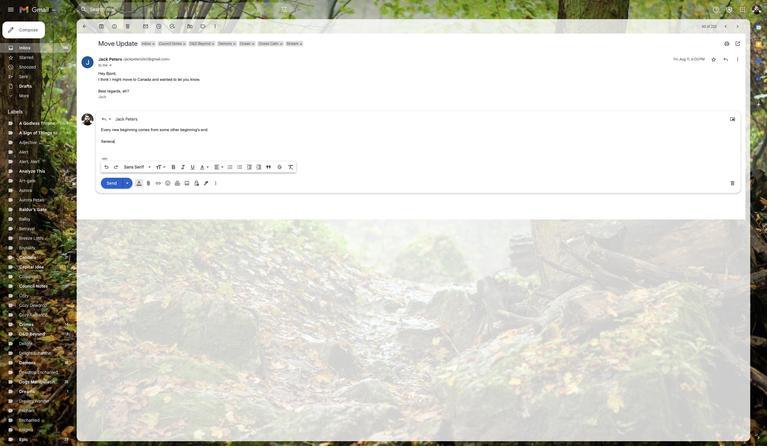 Task type: describe. For each thing, give the bounding box(es) containing it.
end.
[[201, 128, 209, 132]]

1 for analyze this
[[67, 169, 68, 174]]

aurora for the "aurora" link
[[19, 188, 32, 193]]

epic
[[19, 437, 28, 443]]

let
[[178, 77, 182, 82]]

might
[[112, 77, 121, 82]]

move update
[[98, 40, 138, 48]]

labels
[[8, 109, 23, 115]]

alert, alert link
[[19, 159, 40, 165]]

jack peters cell
[[98, 57, 170, 62]]

know.
[[190, 77, 200, 82]]

best
[[98, 89, 106, 93]]

compose button
[[2, 22, 45, 38]]

43
[[702, 24, 706, 29]]

move to image
[[187, 23, 193, 29]]

notes for council notes link
[[36, 284, 48, 289]]

1 horizontal spatial alert
[[30, 159, 40, 165]]

think
[[100, 77, 109, 82]]

ballsy
[[19, 217, 30, 222]]

dogs
[[19, 380, 30, 385]]

older image
[[735, 23, 741, 29]]

dewdrop enchanted link
[[19, 370, 58, 376]]

a godless throne link
[[19, 121, 55, 126]]

6
[[66, 84, 68, 88]]

222
[[711, 24, 717, 29]]

cozy dewdrop
[[19, 303, 47, 308]]

146
[[62, 46, 68, 50]]

aurora petals
[[19, 198, 44, 203]]

lush
[[33, 236, 43, 241]]

adjective link
[[19, 140, 37, 145]]

25
[[64, 380, 68, 385]]

search mail image
[[79, 4, 89, 15]]

things
[[38, 130, 52, 136]]

gate
[[37, 207, 47, 212]]

insert signature image
[[203, 180, 209, 186]]

<
[[123, 57, 125, 61]]

jack for jack peters < jackpeters260@gmail.com >
[[98, 57, 108, 62]]

cozy radiance link
[[19, 313, 47, 318]]

attach files image
[[146, 180, 152, 186]]

formatting options toolbar
[[101, 162, 296, 172]]

peters for jack peters < jackpeters260@gmail.com >
[[109, 57, 122, 62]]

alert, alert
[[19, 159, 40, 165]]

analyze this link
[[19, 169, 45, 174]]

1 i from the left
[[98, 77, 99, 82]]

to me
[[98, 63, 108, 67]]

collapse
[[19, 274, 36, 280]]

labels navigation
[[0, 19, 77, 447]]

betrayal link
[[19, 226, 35, 232]]

cozy dewdrop link
[[19, 303, 47, 308]]

drafts
[[19, 84, 32, 89]]

undo ‪(⌘z)‬ image
[[103, 164, 109, 170]]

d&d for d&d beyond link
[[19, 332, 28, 337]]

manipulating
[[31, 380, 57, 385]]

strikethrough ‪(⌘⇧x)‬ image
[[277, 164, 283, 170]]

discard draft ‪(⌘⇧d)‬ image
[[730, 180, 736, 186]]

epic link
[[19, 437, 28, 443]]

regards,
[[107, 89, 121, 93]]

send button
[[101, 178, 123, 189]]

1 for capital idea
[[67, 265, 68, 269]]

cozy radiance
[[19, 313, 47, 318]]

dewdrop enchanted
[[19, 370, 58, 376]]

aug
[[680, 57, 686, 61]]

archive image
[[98, 23, 104, 29]]

6:00 pm
[[691, 57, 705, 61]]

21 for candela
[[65, 255, 68, 260]]

newer image
[[723, 23, 729, 29]]

labels heading
[[8, 109, 64, 115]]

snoozed link
[[19, 64, 36, 70]]

indent less ‪(⌘[)‬ image
[[246, 164, 252, 170]]

quote ‪(⌘⇧9)‬ image
[[266, 164, 272, 170]]

beyond for d&d beyond link
[[30, 332, 45, 337]]

jack peters
[[115, 116, 137, 122]]

enigma link
[[19, 428, 33, 433]]

move
[[98, 40, 115, 48]]

send
[[107, 181, 117, 186]]

sans serif
[[124, 164, 144, 170]]

show details image
[[109, 64, 112, 67]]

Not starred checkbox
[[711, 56, 717, 62]]

numbered list ‪(⌘⇧7)‬ image
[[227, 164, 233, 170]]

inbox button
[[141, 41, 152, 46]]

delete image
[[125, 23, 131, 29]]

0 vertical spatial enchanted
[[37, 370, 58, 376]]

snooze image
[[156, 23, 162, 29]]

canada
[[137, 77, 151, 82]]

beginning's
[[180, 128, 200, 132]]

insert emoji ‪(⌘⇧2)‬ image
[[165, 180, 171, 186]]

wanted
[[160, 77, 172, 82]]

Search mail text field
[[90, 7, 264, 13]]

sans serif option
[[123, 164, 147, 170]]

gmail image
[[19, 4, 52, 16]]

bulleted list ‪(⌘⇧8)‬ image
[[237, 164, 243, 170]]

main menu image
[[7, 6, 14, 13]]

enchanted link
[[19, 418, 40, 423]]

radiance
[[30, 313, 47, 318]]

add to tasks image
[[169, 23, 175, 29]]

advanced search options image
[[278, 3, 290, 15]]

inbox for inbox link
[[19, 45, 31, 51]]

breeze
[[19, 236, 32, 241]]

me
[[103, 63, 108, 67]]

insert link ‪(⌘k)‬ image
[[155, 180, 161, 186]]

18
[[65, 361, 68, 365]]

inbox for inbox button
[[142, 41, 151, 46]]

a for a sign of things to come
[[19, 130, 22, 136]]

you
[[183, 77, 189, 82]]

delight sunshine
[[19, 351, 51, 356]]

a sign of things to come
[[19, 130, 70, 136]]

move
[[123, 77, 132, 82]]

eh?
[[123, 89, 129, 93]]

italic ‪(⌘i)‬ image
[[180, 164, 186, 170]]

insert files using drive image
[[174, 180, 180, 186]]

serif
[[135, 164, 144, 170]]

cozy for cozy radiance
[[19, 313, 29, 318]]

0 vertical spatial dewdrop
[[30, 303, 47, 308]]

come
[[58, 130, 70, 136]]

cozy for cozy dewdrop
[[19, 303, 29, 308]]

a sign of things to come link
[[19, 130, 70, 136]]

more
[[19, 93, 29, 99]]

report spam image
[[111, 23, 117, 29]]

ocean for ocean calm
[[259, 41, 269, 46]]

enigma
[[19, 428, 33, 433]]

new
[[112, 128, 119, 132]]

sans
[[124, 164, 134, 170]]

betrayal
[[19, 226, 35, 232]]

mark as unread image
[[143, 23, 149, 29]]

Message Body text field
[[101, 127, 736, 152]]



Task type: vqa. For each thing, say whether or not it's contained in the screenshot.


Task type: locate. For each thing, give the bounding box(es) containing it.
delight for delight sunshine
[[19, 351, 33, 356]]

>
[[168, 57, 170, 61]]

0 horizontal spatial peters
[[109, 57, 122, 62]]

of
[[707, 24, 710, 29], [33, 130, 37, 136]]

council notes down collapse
[[19, 284, 48, 289]]

d&d beyond link
[[19, 332, 45, 337]]

jack inside 'best regards, eh? jack'
[[98, 95, 106, 99]]

14
[[65, 322, 68, 327]]

2 aurora from the top
[[19, 198, 32, 203]]

4 1 from the top
[[67, 265, 68, 269]]

to left me
[[98, 63, 102, 67]]

aurora down 'art-gate' link
[[19, 188, 32, 193]]

1 horizontal spatial demons
[[219, 41, 232, 46]]

this
[[36, 169, 45, 174]]

ocean button
[[239, 41, 251, 46]]

0 horizontal spatial notes
[[36, 284, 48, 289]]

jack up new
[[115, 116, 124, 122]]

every
[[101, 128, 111, 132]]

0 horizontal spatial alert
[[19, 150, 28, 155]]

cozy up crimes
[[19, 313, 29, 318]]

idea
[[35, 265, 44, 270]]

best regards, eh? jack
[[98, 89, 129, 99]]

analyze this
[[19, 169, 45, 174]]

more send options image
[[124, 180, 130, 186]]

dreamy wander link
[[19, 399, 50, 404]]

ocean inside 'button'
[[240, 41, 251, 46]]

to left the come
[[53, 130, 57, 136]]

0 horizontal spatial d&d beyond
[[19, 332, 45, 337]]

0 vertical spatial of
[[707, 24, 710, 29]]

1 horizontal spatial beyond
[[198, 41, 210, 46]]

remove formatting ‪(⌘\)‬ image
[[288, 164, 294, 170]]

baldur's gate
[[19, 207, 47, 212]]

1 a from the top
[[19, 121, 22, 126]]

capital idea
[[19, 265, 44, 270]]

ocean right demons button at the left top of page
[[240, 41, 251, 46]]

1 vertical spatial of
[[33, 130, 37, 136]]

delight
[[19, 341, 33, 347], [19, 351, 33, 356]]

inbox up jackpeters260@gmail.com
[[142, 41, 151, 46]]

demons button
[[217, 41, 232, 46]]

1 for baldur's gate
[[67, 207, 68, 212]]

0 horizontal spatial inbox
[[19, 45, 31, 51]]

d&d inside 'labels' navigation
[[19, 332, 28, 337]]

1 horizontal spatial inbox
[[142, 41, 151, 46]]

demons link
[[19, 361, 36, 366]]

ocean left calm
[[259, 41, 269, 46]]

notes
[[172, 41, 182, 46], [36, 284, 48, 289]]

2 cozy from the top
[[19, 303, 29, 308]]

other
[[170, 128, 179, 132]]

breeze lush link
[[19, 236, 43, 241]]

council notes button
[[158, 41, 182, 46]]

enchanted up "manipulating" on the left bottom of page
[[37, 370, 58, 376]]

peters up beginning
[[125, 116, 137, 122]]

1 vertical spatial a
[[19, 130, 22, 136]]

inbox link
[[19, 45, 31, 51]]

3 cozy from the top
[[19, 313, 29, 318]]

0 vertical spatial notes
[[172, 41, 182, 46]]

dreamy
[[19, 399, 34, 404]]

more image
[[212, 23, 218, 29]]

to left let
[[173, 77, 177, 82]]

jack for jack peters
[[115, 116, 124, 122]]

peters up show details image
[[109, 57, 122, 62]]

2 i from the left
[[110, 77, 111, 82]]

not starred image
[[711, 56, 717, 62]]

art-
[[19, 178, 27, 184]]

dewdrop
[[30, 303, 47, 308], [19, 370, 36, 376]]

d&d beyond down crimes
[[19, 332, 45, 337]]

1 for dreams
[[67, 390, 68, 394]]

2 1 from the top
[[67, 169, 68, 174]]

2 delight from the top
[[19, 351, 33, 356]]

0 horizontal spatial ocean
[[240, 41, 251, 46]]

underline ‪(⌘u)‬ image
[[190, 164, 196, 170]]

council notes
[[159, 41, 182, 46], [19, 284, 48, 289]]

toggle confidential mode image
[[194, 180, 200, 186]]

settings image
[[726, 6, 733, 13]]

beyond inside button
[[198, 41, 210, 46]]

d&d beyond for d&d beyond button
[[190, 41, 210, 46]]

beyond for d&d beyond button
[[198, 41, 210, 46]]

aurora link
[[19, 188, 32, 193]]

d&d inside button
[[190, 41, 197, 46]]

demons for demons button at the left top of page
[[219, 41, 232, 46]]

dewdrop down demons link
[[19, 370, 36, 376]]

5 1 from the top
[[67, 390, 68, 394]]

cozy for 'cozy' link
[[19, 293, 29, 299]]

delight for delight link
[[19, 341, 33, 347]]

1 right idea
[[67, 265, 68, 269]]

support image
[[713, 6, 720, 13]]

notes inside 'labels' navigation
[[36, 284, 48, 289]]

demons down delight sunshine link
[[19, 361, 36, 366]]

0 vertical spatial beyond
[[198, 41, 210, 46]]

council up >
[[159, 41, 171, 46]]

of right 43
[[707, 24, 710, 29]]

1 vertical spatial dewdrop
[[19, 370, 36, 376]]

1 horizontal spatial council
[[159, 41, 171, 46]]

1 down 25 at the left bottom of the page
[[67, 390, 68, 394]]

4
[[66, 121, 68, 126]]

1 vertical spatial demons
[[19, 361, 36, 366]]

1
[[67, 131, 68, 135], [67, 169, 68, 174], [67, 207, 68, 212], [67, 265, 68, 269], [67, 390, 68, 394]]

alert up analyze this
[[30, 159, 40, 165]]

1 right this
[[67, 169, 68, 174]]

crimes
[[19, 322, 34, 328]]

d&d beyond inside 'labels' navigation
[[19, 332, 45, 337]]

0 horizontal spatial of
[[33, 130, 37, 136]]

council down collapse
[[19, 284, 35, 289]]

brutality link
[[19, 245, 35, 251]]

0 horizontal spatial beyond
[[30, 332, 45, 337]]

0 vertical spatial demons
[[219, 41, 232, 46]]

council inside 'labels' navigation
[[19, 284, 35, 289]]

baldur's gate link
[[19, 207, 47, 212]]

sunshine
[[34, 351, 51, 356]]

to right move
[[133, 77, 136, 82]]

1 aurora from the top
[[19, 188, 32, 193]]

stream
[[287, 41, 298, 46]]

0 vertical spatial a
[[19, 121, 22, 126]]

inbox inside 'labels' navigation
[[19, 45, 31, 51]]

jack down best
[[98, 95, 106, 99]]

demons left 'ocean' 'button'
[[219, 41, 232, 46]]

dewdrop up radiance
[[30, 303, 47, 308]]

1 horizontal spatial notes
[[172, 41, 182, 46]]

collapse link
[[19, 274, 36, 280]]

0 vertical spatial aurora
[[19, 188, 32, 193]]

1 right gate
[[67, 207, 68, 212]]

0 vertical spatial 21
[[65, 255, 68, 260]]

d&d beyond inside button
[[190, 41, 210, 46]]

1 horizontal spatial ocean
[[259, 41, 269, 46]]

jack peters < jackpeters260@gmail.com >
[[98, 57, 170, 62]]

council for council notes link
[[19, 284, 35, 289]]

d&d for d&d beyond button
[[190, 41, 197, 46]]

23
[[64, 438, 68, 442]]

update
[[116, 40, 138, 48]]

some
[[160, 128, 169, 132]]

notes down add to tasks 'icon' at top left
[[172, 41, 182, 46]]

2 vertical spatial jack
[[115, 116, 124, 122]]

every new beginning comes from some other beginning's end.
[[101, 128, 209, 132]]

starred
[[19, 55, 33, 60]]

council notes for council notes link
[[19, 284, 48, 289]]

2 ocean from the left
[[259, 41, 269, 46]]

petals
[[33, 198, 44, 203]]

1 vertical spatial council
[[19, 284, 35, 289]]

labels image
[[200, 23, 206, 29]]

calm
[[270, 41, 279, 46]]

cozy up cozy dewdrop link at the left of page
[[19, 293, 29, 299]]

0 horizontal spatial demons
[[19, 361, 36, 366]]

21 for council notes
[[65, 284, 68, 289]]

0 vertical spatial d&d beyond
[[190, 41, 210, 46]]

council for council notes button
[[159, 41, 171, 46]]

0 horizontal spatial council
[[19, 284, 35, 289]]

peters for jack peters
[[125, 116, 137, 122]]

inbox up 'starred'
[[19, 45, 31, 51]]

insert photo image
[[184, 180, 190, 186]]

enchant link
[[19, 408, 35, 414]]

dreams link
[[19, 389, 35, 395]]

d&d beyond
[[190, 41, 210, 46], [19, 332, 45, 337]]

back to inbox image
[[82, 23, 88, 29]]

gate
[[27, 178, 36, 184]]

0 horizontal spatial i
[[98, 77, 99, 82]]

delight down d&d beyond link
[[19, 341, 33, 347]]

compose
[[19, 27, 38, 33]]

inbox inside button
[[142, 41, 151, 46]]

1 vertical spatial aurora
[[19, 198, 32, 203]]

1 horizontal spatial i
[[110, 77, 111, 82]]

council notes up >
[[159, 41, 182, 46]]

1 down 4
[[67, 131, 68, 135]]

a left sign
[[19, 130, 22, 136]]

council notes inside 'labels' navigation
[[19, 284, 48, 289]]

delight down delight link
[[19, 351, 33, 356]]

aurora
[[19, 188, 32, 193], [19, 198, 32, 203]]

0 vertical spatial alert
[[19, 150, 28, 155]]

1 vertical spatial peters
[[125, 116, 137, 122]]

1 vertical spatial 21
[[65, 284, 68, 289]]

art-gate link
[[19, 178, 36, 184]]

0 vertical spatial d&d
[[190, 41, 197, 46]]

redo ‪(⌘y)‬ image
[[113, 164, 119, 170]]

enchant
[[19, 408, 35, 414]]

0 vertical spatial council notes
[[159, 41, 182, 46]]

to inside 'labels' navigation
[[53, 130, 57, 136]]

1 horizontal spatial peters
[[125, 116, 137, 122]]

1 vertical spatial d&d beyond
[[19, 332, 45, 337]]

adjective
[[19, 140, 37, 145]]

0 vertical spatial jack
[[98, 57, 108, 62]]

i right think
[[110, 77, 111, 82]]

beyond down labels icon
[[198, 41, 210, 46]]

demons inside button
[[219, 41, 232, 46]]

comes
[[138, 128, 150, 132]]

1 vertical spatial council notes
[[19, 284, 48, 289]]

hey
[[98, 71, 105, 76]]

jack up to me
[[98, 57, 108, 62]]

dogs manipulating time
[[19, 380, 68, 385]]

starred link
[[19, 55, 33, 60]]

aurora for aurora petals
[[19, 198, 32, 203]]

d&d down move to image in the top of the page
[[190, 41, 197, 46]]

1 1 from the top
[[67, 131, 68, 135]]

d&d up delight link
[[19, 332, 28, 337]]

1 vertical spatial alert
[[30, 159, 40, 165]]

council inside button
[[159, 41, 171, 46]]

and
[[152, 77, 159, 82]]

1 horizontal spatial d&d
[[190, 41, 197, 46]]

ocean inside button
[[259, 41, 269, 46]]

1 21 from the top
[[65, 255, 68, 260]]

demons
[[219, 41, 232, 46], [19, 361, 36, 366]]

1 delight from the top
[[19, 341, 33, 347]]

candela
[[19, 255, 36, 260]]

bold ‪(⌘b)‬ image
[[171, 164, 177, 170]]

0 horizontal spatial d&d
[[19, 332, 28, 337]]

snoozed
[[19, 64, 36, 70]]

ballsy link
[[19, 217, 30, 222]]

cozy link
[[19, 293, 29, 299]]

of inside 'labels' navigation
[[33, 130, 37, 136]]

sign
[[23, 130, 32, 136]]

tab list
[[750, 19, 767, 425]]

crimes link
[[19, 322, 34, 328]]

None search field
[[77, 2, 293, 17]]

1 vertical spatial enchanted
[[19, 418, 40, 423]]

1 for a sign of things to come
[[67, 131, 68, 135]]

3 1 from the top
[[67, 207, 68, 212]]

1 vertical spatial notes
[[36, 284, 48, 289]]

show trimmed content image
[[101, 157, 108, 160]]

more options image
[[214, 180, 218, 186]]

beyond inside 'labels' navigation
[[30, 332, 45, 337]]

ocean for ocean
[[240, 41, 251, 46]]

council notes inside council notes button
[[159, 41, 182, 46]]

1 vertical spatial jack
[[98, 95, 106, 99]]

1 vertical spatial cozy
[[19, 303, 29, 308]]

d&d beyond down labels icon
[[190, 41, 210, 46]]

1 cozy from the top
[[19, 293, 29, 299]]

notes down idea
[[36, 284, 48, 289]]

notes inside council notes button
[[172, 41, 182, 46]]

a godless throne
[[19, 121, 55, 126]]

hey bjord, i think i might move to canada and wanted to let you know.
[[98, 71, 200, 82]]

d&d beyond button
[[189, 41, 211, 46]]

0 vertical spatial council
[[159, 41, 171, 46]]

notes for council notes button
[[172, 41, 182, 46]]

0 horizontal spatial council notes
[[19, 284, 48, 289]]

beyond down crimes link
[[30, 332, 45, 337]]

enchanted
[[37, 370, 58, 376], [19, 418, 40, 423]]

type of response image
[[101, 116, 107, 122]]

1 vertical spatial d&d
[[19, 332, 28, 337]]

fri, aug 11, 6:00 pm cell
[[674, 56, 705, 62]]

21
[[65, 255, 68, 260], [65, 284, 68, 289]]

1 horizontal spatial council notes
[[159, 41, 182, 46]]

fri,
[[674, 57, 679, 61]]

1 horizontal spatial of
[[707, 24, 710, 29]]

a left the godless
[[19, 121, 22, 126]]

indent more ‪(⌘])‬ image
[[256, 164, 262, 170]]

1 ocean from the left
[[240, 41, 251, 46]]

i
[[98, 77, 99, 82], [110, 77, 111, 82]]

11,
[[687, 57, 691, 61]]

0 vertical spatial delight
[[19, 341, 33, 347]]

delight sunshine link
[[19, 351, 51, 356]]

2 vertical spatial cozy
[[19, 313, 29, 318]]

cozy down 'cozy' link
[[19, 303, 29, 308]]

a for a godless throne
[[19, 121, 22, 126]]

peters
[[109, 57, 122, 62], [125, 116, 137, 122]]

1 vertical spatial delight
[[19, 351, 33, 356]]

aurora petals link
[[19, 198, 44, 203]]

brutality
[[19, 245, 35, 251]]

alert up alert,
[[19, 150, 28, 155]]

of right sign
[[33, 130, 37, 136]]

i left think
[[98, 77, 99, 82]]

demons inside 'labels' navigation
[[19, 361, 36, 366]]

council notes for council notes button
[[159, 41, 182, 46]]

d&d beyond for d&d beyond link
[[19, 332, 45, 337]]

1 horizontal spatial d&d beyond
[[190, 41, 210, 46]]

aurora down the "aurora" link
[[19, 198, 32, 203]]

2 21 from the top
[[65, 284, 68, 289]]

baldur's
[[19, 207, 36, 212]]

0 vertical spatial cozy
[[19, 293, 29, 299]]

enchanted down enchant link
[[19, 418, 40, 423]]

0 vertical spatial peters
[[109, 57, 122, 62]]

1 vertical spatial beyond
[[30, 332, 45, 337]]

2 a from the top
[[19, 130, 22, 136]]

demons for demons link
[[19, 361, 36, 366]]



